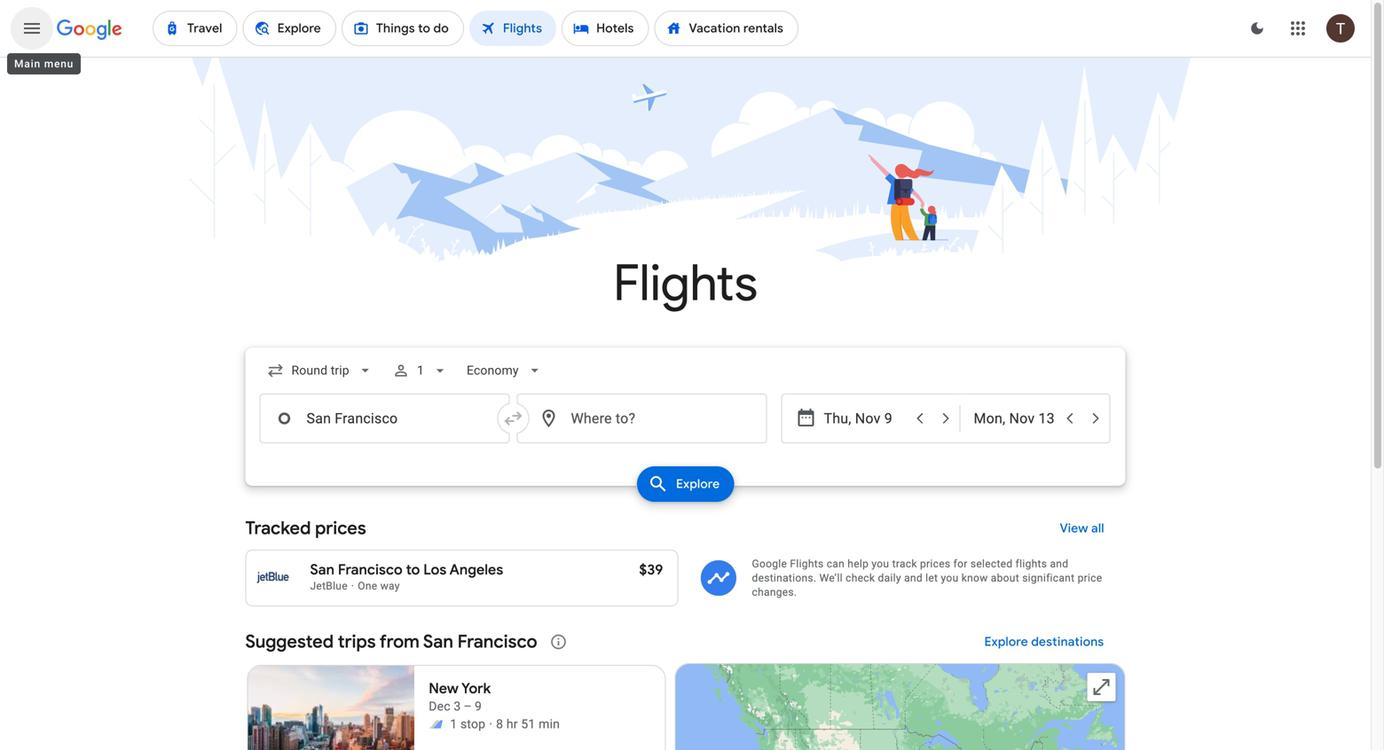 Task type: locate. For each thing, give the bounding box(es) containing it.
let
[[926, 572, 938, 585]]

main menu image
[[21, 18, 43, 39]]

explore up tracked prices region
[[676, 476, 720, 492]]

one
[[358, 580, 377, 593]]

hr
[[506, 717, 518, 732]]

we'll
[[820, 572, 843, 585]]

francisco
[[338, 561, 403, 579], [457, 631, 537, 653]]

1 horizontal spatial and
[[1050, 558, 1069, 571]]

francisco inside region
[[457, 631, 537, 653]]

san up the jetblue
[[310, 561, 335, 579]]

explore inside button
[[676, 476, 720, 492]]

0 horizontal spatial and
[[904, 572, 923, 585]]

1 horizontal spatial 1
[[450, 717, 457, 732]]

dec
[[429, 700, 451, 714]]

jetblue
[[310, 580, 348, 593]]

1 vertical spatial and
[[904, 572, 923, 585]]

0 horizontal spatial san
[[310, 561, 335, 579]]

francisco up york
[[457, 631, 537, 653]]

explore for explore destinations
[[985, 634, 1028, 650]]

daily
[[878, 572, 901, 585]]

1 vertical spatial flights
[[790, 558, 824, 571]]

prices
[[315, 517, 366, 540], [920, 558, 951, 571]]

tracked prices
[[245, 517, 366, 540]]

1 vertical spatial prices
[[920, 558, 951, 571]]

0 horizontal spatial 1
[[417, 363, 424, 378]]

and down track
[[904, 572, 923, 585]]

0 vertical spatial san
[[310, 561, 335, 579]]

suggested
[[245, 631, 334, 653]]

3 – 9
[[454, 700, 482, 714]]

1 vertical spatial you
[[941, 572, 959, 585]]

$39
[[639, 561, 663, 579]]

0 vertical spatial francisco
[[338, 561, 403, 579]]

0 vertical spatial  image
[[351, 580, 354, 593]]

None field
[[260, 355, 381, 387], [459, 355, 551, 387], [260, 355, 381, 387], [459, 355, 551, 387]]

1 for 1 stop
[[450, 717, 457, 732]]

you down for
[[941, 572, 959, 585]]

1 horizontal spatial  image
[[489, 716, 493, 734]]

1 horizontal spatial francisco
[[457, 631, 537, 653]]

None text field
[[260, 394, 510, 444]]

 image
[[351, 580, 354, 593], [489, 716, 493, 734]]

0 vertical spatial 1
[[417, 363, 424, 378]]

 image left 8 at the left of page
[[489, 716, 493, 734]]

destinations.
[[752, 572, 817, 585]]

suggested trips from san francisco
[[245, 631, 537, 653]]

 image inside 'suggested trips from san francisco' region
[[489, 716, 493, 734]]

1 horizontal spatial you
[[941, 572, 959, 585]]

for
[[954, 558, 968, 571]]

1 vertical spatial 1
[[450, 717, 457, 732]]

tracked
[[245, 517, 311, 540]]

1
[[417, 363, 424, 378], [450, 717, 457, 732]]

 image inside tracked prices region
[[351, 580, 354, 593]]

39 US dollars text field
[[639, 561, 663, 579]]

explore inside 'button'
[[985, 634, 1028, 650]]

york
[[461, 680, 491, 698]]

way
[[380, 580, 400, 593]]

1 horizontal spatial flights
[[790, 558, 824, 571]]

Flight search field
[[231, 348, 1140, 508]]

0 horizontal spatial explore
[[676, 476, 720, 492]]

1 horizontal spatial explore
[[985, 634, 1028, 650]]

and up significant
[[1050, 558, 1069, 571]]

view
[[1060, 521, 1088, 537]]

1 vertical spatial  image
[[489, 716, 493, 734]]

1 inside 'suggested trips from san francisco' region
[[450, 717, 457, 732]]

new york dec 3 – 9
[[429, 680, 491, 714]]

Departure text field
[[824, 395, 905, 443]]

san
[[310, 561, 335, 579], [423, 631, 453, 653]]

all
[[1091, 521, 1104, 537]]

prices up let
[[920, 558, 951, 571]]

flights
[[613, 252, 758, 315], [790, 558, 824, 571]]

track
[[892, 558, 917, 571]]

explore destinations
[[985, 634, 1104, 650]]

explore
[[676, 476, 720, 492], [985, 634, 1028, 650]]

1 horizontal spatial prices
[[920, 558, 951, 571]]

tracked prices region
[[245, 508, 1126, 607]]

francisco up one
[[338, 561, 403, 579]]

explore left destinations
[[985, 634, 1028, 650]]

1 inside popup button
[[417, 363, 424, 378]]

0 horizontal spatial francisco
[[338, 561, 403, 579]]

change appearance image
[[1236, 7, 1279, 50]]

0 vertical spatial prices
[[315, 517, 366, 540]]

significant
[[1022, 572, 1075, 585]]

san right the from
[[423, 631, 453, 653]]

selected
[[971, 558, 1013, 571]]

1 horizontal spatial san
[[423, 631, 453, 653]]

to
[[406, 561, 420, 579]]

prices up the jetblue
[[315, 517, 366, 540]]

0 horizontal spatial  image
[[351, 580, 354, 593]]

can
[[827, 558, 845, 571]]

you up daily
[[872, 558, 889, 571]]

1 vertical spatial francisco
[[457, 631, 537, 653]]

0 horizontal spatial you
[[872, 558, 889, 571]]

explore button
[[637, 467, 734, 502]]

0 horizontal spatial flights
[[613, 252, 758, 315]]

and
[[1050, 558, 1069, 571], [904, 572, 923, 585]]

google
[[752, 558, 787, 571]]

you
[[872, 558, 889, 571], [941, 572, 959, 585]]

san inside tracked prices region
[[310, 561, 335, 579]]

0 vertical spatial and
[[1050, 558, 1069, 571]]

know
[[962, 572, 988, 585]]

1 vertical spatial san
[[423, 631, 453, 653]]

one way
[[358, 580, 400, 593]]

0 vertical spatial explore
[[676, 476, 720, 492]]

los
[[423, 561, 447, 579]]

explore destinations button
[[963, 621, 1126, 664]]

0 horizontal spatial prices
[[315, 517, 366, 540]]

trips
[[338, 631, 376, 653]]

1 vertical spatial explore
[[985, 634, 1028, 650]]

Where to? text field
[[517, 394, 767, 444]]

 image left one
[[351, 580, 354, 593]]



Task type: describe. For each thing, give the bounding box(es) containing it.
8 hr 51 min
[[496, 717, 560, 732]]

0 vertical spatial flights
[[613, 252, 758, 315]]

san francisco to los angeles
[[310, 561, 503, 579]]

0 vertical spatial you
[[872, 558, 889, 571]]

help
[[848, 558, 869, 571]]

51
[[521, 717, 535, 732]]

price
[[1078, 572, 1102, 585]]

8
[[496, 717, 503, 732]]

angeles
[[450, 561, 503, 579]]

from
[[380, 631, 420, 653]]

prices inside google flights can help you track prices for selected flights and destinations. we'll check daily and let you know about significant price changes.
[[920, 558, 951, 571]]

new
[[429, 680, 459, 698]]

view all
[[1060, 521, 1104, 537]]

stop
[[460, 717, 486, 732]]

min
[[539, 717, 560, 732]]

suggested trips from san francisco region
[[245, 621, 1126, 751]]

1 button
[[385, 350, 456, 392]]

frontier and spirit image
[[429, 718, 443, 732]]

1 stop
[[450, 717, 486, 732]]

flights inside google flights can help you track prices for selected flights and destinations. we'll check daily and let you know about significant price changes.
[[790, 558, 824, 571]]

explore for explore
[[676, 476, 720, 492]]

destinations
[[1031, 634, 1104, 650]]

check
[[846, 572, 875, 585]]

san inside region
[[423, 631, 453, 653]]

google flights can help you track prices for selected flights and destinations. we'll check daily and let you know about significant price changes.
[[752, 558, 1102, 599]]

changes.
[[752, 587, 797, 599]]

Return text field
[[974, 395, 1055, 443]]

about
[[991, 572, 1019, 585]]

francisco inside tracked prices region
[[338, 561, 403, 579]]

flights
[[1016, 558, 1047, 571]]

1 for 1
[[417, 363, 424, 378]]



Task type: vqa. For each thing, say whether or not it's contained in the screenshot.
search
no



